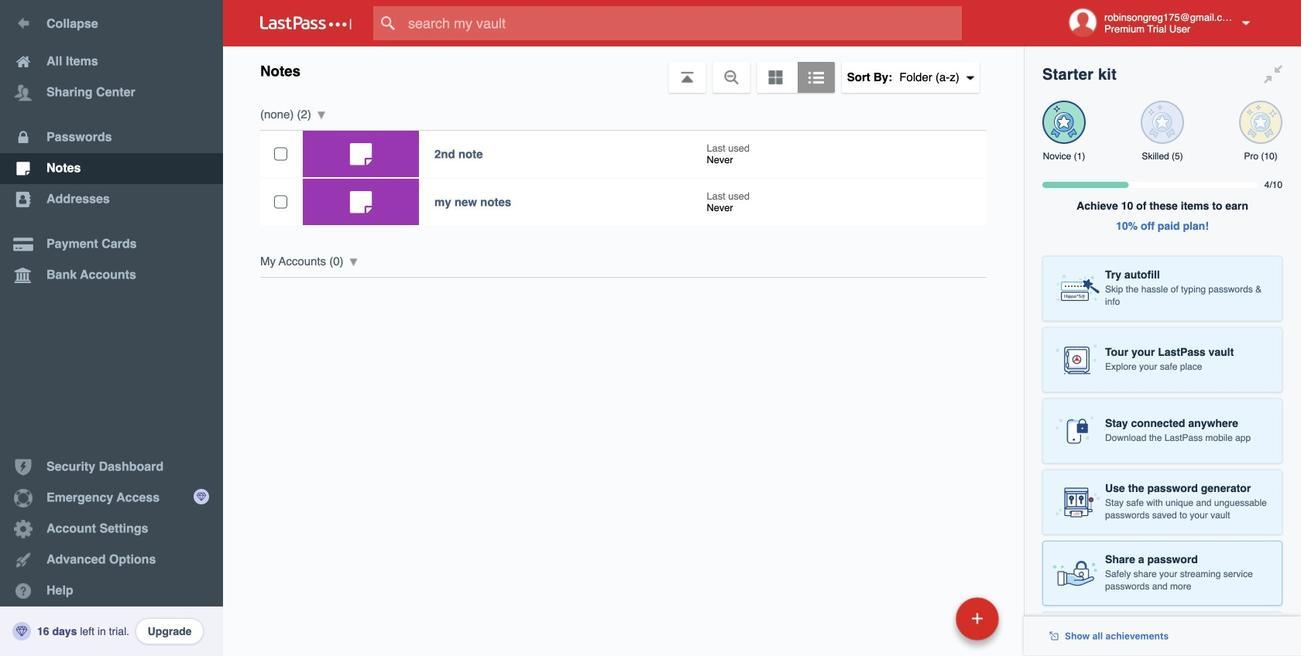 Task type: locate. For each thing, give the bounding box(es) containing it.
vault options navigation
[[223, 46, 1024, 93]]

main navigation navigation
[[0, 0, 223, 657]]

lastpass image
[[260, 16, 352, 30]]

Search search field
[[373, 6, 992, 40]]



Task type: describe. For each thing, give the bounding box(es) containing it.
new item navigation
[[850, 593, 1009, 657]]

search my vault text field
[[373, 6, 992, 40]]

new item element
[[850, 597, 1005, 641]]



Task type: vqa. For each thing, say whether or not it's contained in the screenshot.
New item image
no



